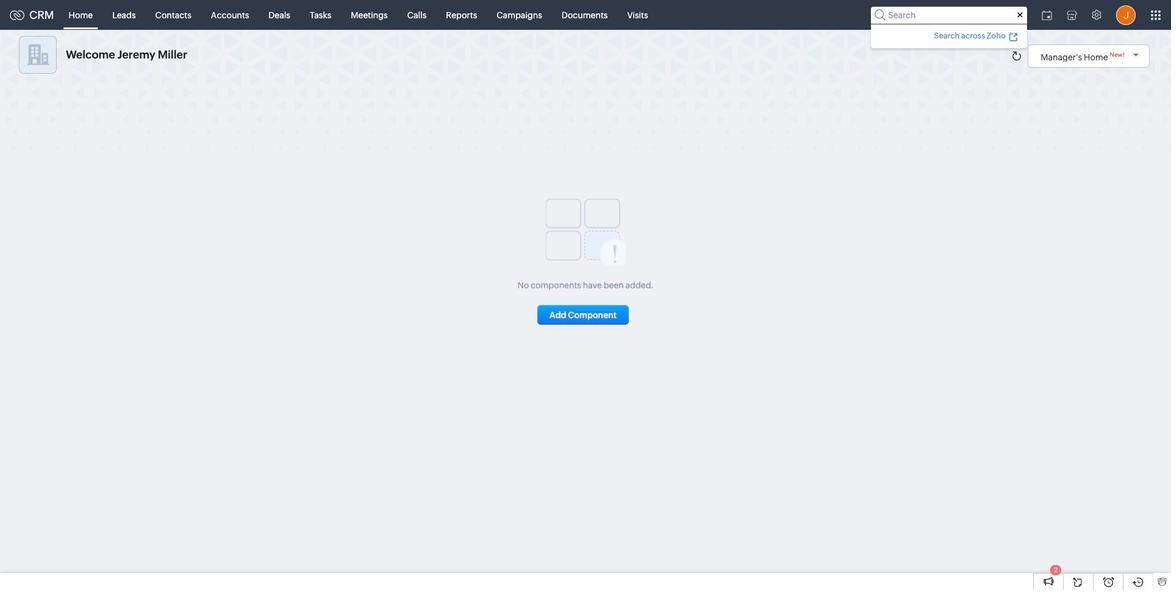 Task type: describe. For each thing, give the bounding box(es) containing it.
calendar image
[[1042, 10, 1052, 20]]

profile image
[[1116, 5, 1136, 25]]



Task type: vqa. For each thing, say whether or not it's contained in the screenshot.
PROFILE icon at the top right of the page
yes



Task type: locate. For each thing, give the bounding box(es) containing it.
create menu element
[[1005, 0, 1034, 30]]

create menu image
[[1012, 8, 1027, 22]]

profile element
[[1109, 0, 1143, 30]]

Search field
[[871, 6, 1027, 23]]

logo image
[[10, 10, 24, 20]]



